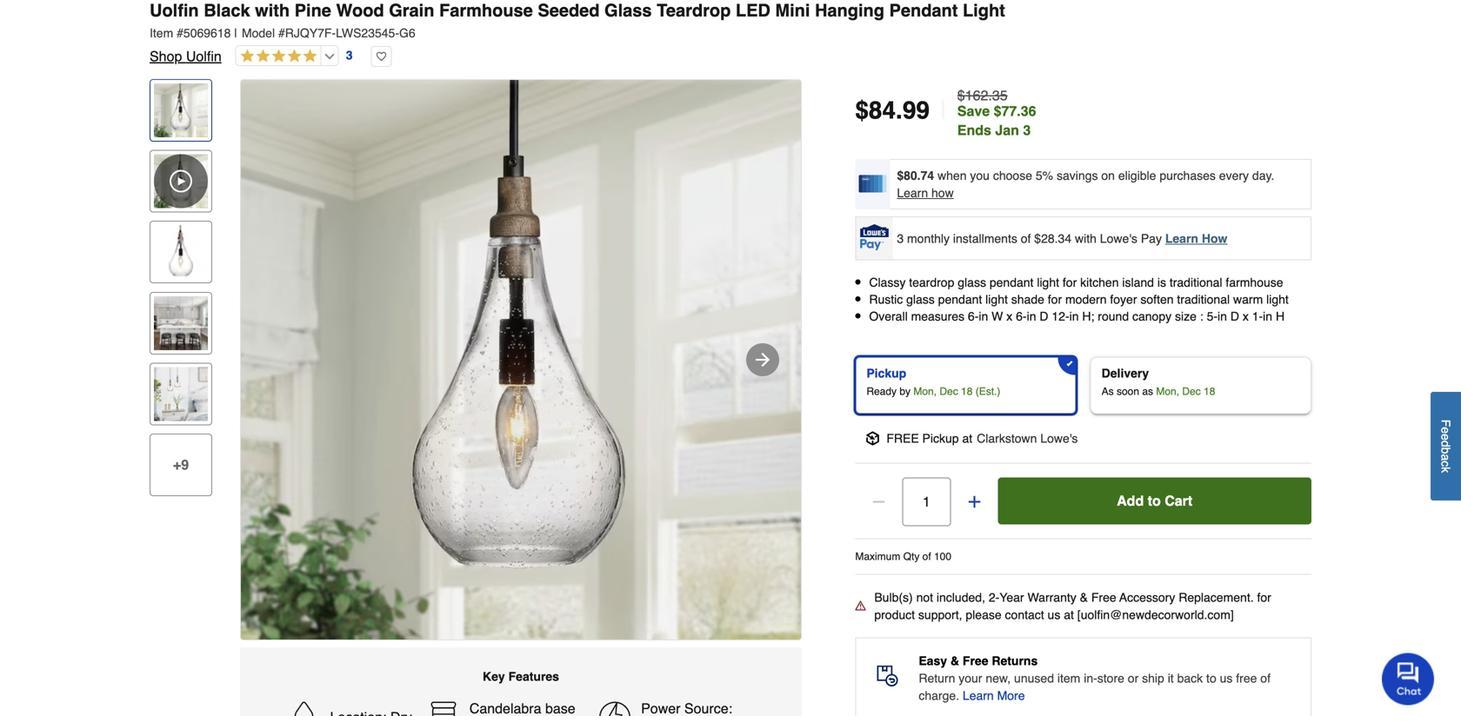 Task type: vqa. For each thing, say whether or not it's contained in the screenshot.
2nd 6- from right
yes



Task type: locate. For each thing, give the bounding box(es) containing it.
unused
[[1014, 672, 1054, 686]]

pickup right 'free'
[[922, 432, 959, 446]]

for
[[1063, 276, 1077, 290], [1048, 293, 1062, 307], [1257, 591, 1271, 605]]

with right $28.34
[[1075, 232, 1097, 245]]

1 horizontal spatial pickup
[[922, 432, 959, 446]]

light up 'h'
[[1266, 293, 1289, 307]]

add to cart
[[1117, 493, 1193, 509]]

b
[[1439, 447, 1453, 454]]

for up 12- at the top of the page
[[1048, 293, 1062, 307]]

0 horizontal spatial 6-
[[968, 310, 979, 324]]

1 horizontal spatial to
[[1206, 672, 1217, 686]]

1 vertical spatial at
[[1064, 608, 1074, 622]]

of left $28.34
[[1021, 232, 1031, 245]]

traditional
[[1170, 276, 1222, 290], [1177, 293, 1230, 307]]

in right :
[[1218, 310, 1227, 324]]

key
[[483, 670, 505, 684]]

power source hardwired element
[[591, 700, 762, 717]]

store
[[1097, 672, 1124, 686]]

# right model
[[278, 26, 285, 40]]

free
[[1236, 672, 1257, 686]]

learn right "pay"
[[1165, 232, 1198, 245]]

0 vertical spatial of
[[1021, 232, 1031, 245]]

$ 84 . 99
[[855, 97, 930, 124]]

dec inside pickup ready by mon, dec 18 (est.)
[[940, 386, 958, 398]]

mon, right by
[[914, 386, 937, 398]]

of
[[1021, 232, 1031, 245], [922, 551, 931, 563], [1261, 672, 1271, 686]]

of right the qty at right
[[922, 551, 931, 563]]

learn down '$80.74'
[[897, 186, 928, 200]]

pickup up ready
[[867, 366, 906, 380]]

e up d
[[1439, 427, 1453, 434]]

0 horizontal spatial free
[[963, 654, 988, 668]]

& right warranty
[[1080, 591, 1088, 605]]

1 horizontal spatial |
[[940, 95, 947, 125]]

& inside 'easy & free returns return your new, unused item in-store or ship it back to us free of charge.'
[[951, 654, 959, 668]]

uolfin down 5069618
[[186, 48, 222, 64]]

1 vertical spatial learn
[[1165, 232, 1198, 245]]

to inside button
[[1148, 493, 1161, 509]]

0 horizontal spatial #
[[177, 26, 183, 40]]

pendant up measures
[[938, 293, 982, 307]]

uolfin  #rjqy7f-lws23545-g6 - thumbnail image
[[154, 83, 208, 137]]

dec right as
[[1182, 386, 1201, 398]]

0 horizontal spatial with
[[255, 0, 290, 20]]

| left model
[[234, 26, 237, 40]]

to right "add"
[[1148, 493, 1161, 509]]

with
[[255, 0, 290, 20], [1075, 232, 1097, 245]]

1 horizontal spatial 18
[[1204, 386, 1215, 398]]

1 horizontal spatial lowe's
[[1100, 232, 1138, 245]]

learn how link
[[1165, 232, 1228, 245]]

in down shade
[[1027, 310, 1036, 324]]

2 d from the left
[[1231, 310, 1239, 324]]

1 horizontal spatial free
[[1091, 591, 1116, 605]]

learn inside $80.74 when you choose 5% savings on eligible purchases every day. learn how
[[897, 186, 928, 200]]

$80.74 when you choose 5% savings on eligible purchases every day. learn how
[[897, 169, 1274, 200]]

2 vertical spatial of
[[1261, 672, 1271, 686]]

1 vertical spatial pickup
[[922, 432, 959, 446]]

in left 'h'
[[1263, 310, 1272, 324]]

0 horizontal spatial pendant
[[938, 293, 982, 307]]

0 horizontal spatial learn
[[897, 186, 928, 200]]

1 horizontal spatial 3
[[897, 232, 904, 245]]

#
[[177, 26, 183, 40], [278, 26, 285, 40]]

h;
[[1082, 310, 1094, 324]]

1 horizontal spatial pendant
[[990, 276, 1034, 290]]

every
[[1219, 169, 1249, 183]]

round
[[1098, 310, 1129, 324]]

pendant
[[990, 276, 1034, 290], [938, 293, 982, 307]]

3 for 3 monthly installments of $28.34 with lowe's pay learn how
[[897, 232, 904, 245]]

mon, right as
[[1156, 386, 1179, 398]]

2 mon, from the left
[[1156, 386, 1179, 398]]

1 vertical spatial with
[[1075, 232, 1097, 245]]

0 horizontal spatial pickup
[[867, 366, 906, 380]]

3
[[346, 48, 353, 62], [1023, 122, 1031, 138], [897, 232, 904, 245]]

0 vertical spatial uolfin
[[150, 0, 199, 20]]

key features
[[483, 670, 559, 684]]

in
[[979, 310, 988, 324], [1027, 310, 1036, 324], [1069, 310, 1079, 324], [1218, 310, 1227, 324], [1263, 310, 1272, 324]]

3 right jan
[[1023, 122, 1031, 138]]

1 horizontal spatial mon,
[[1156, 386, 1179, 398]]

x right the w at the right
[[1007, 310, 1013, 324]]

0 vertical spatial with
[[255, 0, 290, 20]]

6- down shade
[[1016, 310, 1027, 324]]

warranty
[[1028, 591, 1077, 605]]

2-
[[989, 591, 1000, 605]]

uolfin  #rjqy7f-lws23545-g6 - thumbnail3 image
[[154, 296, 208, 350]]

5%
[[1036, 169, 1053, 183]]

monthly
[[907, 232, 950, 245]]

2 horizontal spatial of
[[1261, 672, 1271, 686]]

free up your
[[963, 654, 988, 668]]

with up model
[[255, 0, 290, 20]]

maximum qty of 100
[[855, 551, 952, 563]]

2 18 from the left
[[1204, 386, 1215, 398]]

2 horizontal spatial learn
[[1165, 232, 1198, 245]]

uolfin up item
[[150, 0, 199, 20]]

c
[[1439, 461, 1453, 467]]

uolfin inside uolfin black with pine wood grain farmhouse seeded glass teardrop led mini hanging pendant light item # 5069618 | model # rjqy7f-lws23545-g6
[[150, 0, 199, 20]]

glass
[[958, 276, 986, 290], [906, 293, 935, 307]]

3 right lowes pay logo
[[897, 232, 904, 245]]

2 x from the left
[[1243, 310, 1249, 324]]

delivery as soon as mon, dec 18
[[1102, 366, 1215, 398]]

& right easy
[[951, 654, 959, 668]]

option group
[[848, 350, 1319, 421]]

w
[[992, 310, 1003, 324]]

at down warranty
[[1064, 608, 1074, 622]]

charge.
[[919, 689, 959, 703]]

0 vertical spatial lowe's
[[1100, 232, 1138, 245]]

please
[[966, 608, 1002, 622]]

for up the modern
[[1063, 276, 1077, 290]]

18 inside the 'delivery as soon as mon, dec 18'
[[1204, 386, 1215, 398]]

learn how button
[[897, 184, 954, 202]]

1 horizontal spatial us
[[1220, 672, 1233, 686]]

at inside the bulb(s) not included, 2-year warranty & free accessory replacement. for product support, please contact us at [uolfin@newdecorworld.com]
[[1064, 608, 1074, 622]]

delivery
[[1102, 366, 1149, 380]]

0 vertical spatial pickup
[[867, 366, 906, 380]]

1 horizontal spatial learn
[[963, 689, 994, 703]]

1 mon, from the left
[[914, 386, 937, 398]]

in left the w at the right
[[979, 310, 988, 324]]

1 vertical spatial for
[[1048, 293, 1062, 307]]

1 horizontal spatial with
[[1075, 232, 1097, 245]]

0 vertical spatial to
[[1148, 493, 1161, 509]]

clarkstown
[[977, 432, 1037, 446]]

2 vertical spatial learn
[[963, 689, 994, 703]]

traditional up :
[[1177, 293, 1230, 307]]

of right free
[[1261, 672, 1271, 686]]

0 vertical spatial |
[[234, 26, 237, 40]]

1 horizontal spatial 6-
[[1016, 310, 1027, 324]]

1 horizontal spatial light
[[1037, 276, 1059, 290]]

add to cart button
[[998, 478, 1312, 525]]

warning image
[[855, 601, 866, 611]]

is
[[1157, 276, 1166, 290]]

plus image
[[966, 493, 983, 511]]

1 horizontal spatial at
[[1064, 608, 1074, 622]]

1 vertical spatial us
[[1220, 672, 1233, 686]]

for right replacement.
[[1257, 591, 1271, 605]]

your
[[959, 672, 982, 686]]

5069618
[[183, 26, 231, 40]]

in left h; in the right top of the page
[[1069, 310, 1079, 324]]

1 vertical spatial &
[[951, 654, 959, 668]]

pickup image
[[866, 432, 880, 446]]

$28.34
[[1034, 232, 1072, 245]]

choose
[[993, 169, 1032, 183]]

model
[[242, 26, 275, 40]]

bulb(s) not included, 2-year warranty & free accessory replacement. for product support, please contact us at [uolfin@newdecorworld.com]
[[874, 591, 1271, 622]]

lowe's
[[1100, 232, 1138, 245], [1040, 432, 1078, 446]]

&
[[1080, 591, 1088, 605], [951, 654, 959, 668]]

light up shade
[[1037, 276, 1059, 290]]

0 horizontal spatial |
[[234, 26, 237, 40]]

1 vertical spatial to
[[1206, 672, 1217, 686]]

a
[[1439, 454, 1453, 461]]

canopy
[[1132, 310, 1172, 324]]

1 horizontal spatial dec
[[1182, 386, 1201, 398]]

us inside 'easy & free returns return your new, unused item in-store or ship it back to us free of charge.'
[[1220, 672, 1233, 686]]

0 horizontal spatial to
[[1148, 493, 1161, 509]]

12-
[[1052, 310, 1069, 324]]

for inside the bulb(s) not included, 2-year warranty & free accessory replacement. for product support, please contact us at [uolfin@newdecorworld.com]
[[1257, 591, 1271, 605]]

0 horizontal spatial x
[[1007, 310, 1013, 324]]

e up the b
[[1439, 434, 1453, 441]]

0 horizontal spatial at
[[962, 432, 972, 446]]

us down warranty
[[1048, 608, 1061, 622]]

1 horizontal spatial &
[[1080, 591, 1088, 605]]

us
[[1048, 608, 1061, 622], [1220, 672, 1233, 686]]

1 vertical spatial lowe's
[[1040, 432, 1078, 446]]

ship
[[1142, 672, 1164, 686]]

to right 'back'
[[1206, 672, 1217, 686]]

x left the 1-
[[1243, 310, 1249, 324]]

1 horizontal spatial d
[[1231, 310, 1239, 324]]

free left accessory
[[1091, 591, 1116, 605]]

glass right teardrop
[[958, 276, 986, 290]]

lowe's right clarkstown on the right bottom
[[1040, 432, 1078, 446]]

dec left (est.) on the right bottom of page
[[940, 386, 958, 398]]

foyer
[[1110, 293, 1137, 307]]

0 horizontal spatial &
[[951, 654, 959, 668]]

0 vertical spatial glass
[[958, 276, 986, 290]]

3 down lws23545-
[[346, 48, 353, 62]]

pendant up shade
[[990, 276, 1034, 290]]

1 vertical spatial free
[[963, 654, 988, 668]]

1 horizontal spatial of
[[1021, 232, 1031, 245]]

1 vertical spatial 3
[[1023, 122, 1031, 138]]

or
[[1128, 672, 1139, 686]]

at left clarkstown on the right bottom
[[962, 432, 972, 446]]

| right '99'
[[940, 95, 947, 125]]

0 horizontal spatial of
[[922, 551, 931, 563]]

.
[[896, 97, 903, 124]]

light up the w at the right
[[986, 293, 1008, 307]]

2 horizontal spatial 3
[[1023, 122, 1031, 138]]

mon,
[[914, 386, 937, 398], [1156, 386, 1179, 398]]

1 vertical spatial pendant
[[938, 293, 982, 307]]

lowes pay logo image
[[857, 224, 892, 250]]

you
[[970, 169, 990, 183]]

3 for 3
[[346, 48, 353, 62]]

2 vertical spatial 3
[[897, 232, 904, 245]]

it
[[1168, 672, 1174, 686]]

0 horizontal spatial 18
[[961, 386, 973, 398]]

0 horizontal spatial mon,
[[914, 386, 937, 398]]

0 horizontal spatial 3
[[346, 48, 353, 62]]

learn inside learn more link
[[963, 689, 994, 703]]

d left 12- at the top of the page
[[1040, 310, 1048, 324]]

0 horizontal spatial us
[[1048, 608, 1061, 622]]

1 dec from the left
[[940, 386, 958, 398]]

18 left (est.) on the right bottom of page
[[961, 386, 973, 398]]

0 horizontal spatial d
[[1040, 310, 1048, 324]]

$80.74
[[897, 169, 934, 183]]

0 horizontal spatial dec
[[940, 386, 958, 398]]

0 vertical spatial &
[[1080, 591, 1088, 605]]

glass down teardrop
[[906, 293, 935, 307]]

99
[[903, 97, 930, 124]]

more
[[997, 689, 1025, 703]]

2 dec from the left
[[1182, 386, 1201, 398]]

pine
[[295, 0, 331, 20]]

# right item
[[177, 26, 183, 40]]

how
[[1202, 232, 1228, 245]]

0 vertical spatial us
[[1048, 608, 1061, 622]]

x
[[1007, 310, 1013, 324], [1243, 310, 1249, 324]]

ready
[[867, 386, 897, 398]]

traditional right is at the top right of the page
[[1170, 276, 1222, 290]]

uolfin  #rjqy7f-lws23545-g6 - thumbnail2 image
[[154, 225, 208, 279]]

d down the warm
[[1231, 310, 1239, 324]]

2 vertical spatial for
[[1257, 591, 1271, 605]]

0 horizontal spatial glass
[[906, 293, 935, 307]]

chat invite button image
[[1382, 653, 1435, 706]]

0 vertical spatial learn
[[897, 186, 928, 200]]

18 right as
[[1204, 386, 1215, 398]]

6- left the w at the right
[[968, 310, 979, 324]]

3 inside "save $77.36 ends jan 3"
[[1023, 122, 1031, 138]]

heart outline image
[[371, 46, 392, 67]]

1 d from the left
[[1040, 310, 1048, 324]]

1 horizontal spatial x
[[1243, 310, 1249, 324]]

1 vertical spatial of
[[922, 551, 931, 563]]

uolfin  #rjqy7f-lws23545-g6 - thumbnail4 image
[[154, 367, 208, 421]]

1 horizontal spatial #
[[278, 26, 285, 40]]

0 vertical spatial 3
[[346, 48, 353, 62]]

0 vertical spatial free
[[1091, 591, 1116, 605]]

savings
[[1057, 169, 1098, 183]]

k
[[1439, 467, 1453, 473]]

6-
[[968, 310, 979, 324], [1016, 310, 1027, 324]]

lowe's left "pay"
[[1100, 232, 1138, 245]]

learn down your
[[963, 689, 994, 703]]

1 18 from the left
[[961, 386, 973, 398]]

1 6- from the left
[[968, 310, 979, 324]]

us left free
[[1220, 672, 1233, 686]]

jan
[[995, 122, 1019, 138]]

kitchen
[[1080, 276, 1119, 290]]



Task type: describe. For each thing, give the bounding box(es) containing it.
f e e d b a c k
[[1439, 420, 1453, 473]]

accessory
[[1119, 591, 1175, 605]]

item
[[150, 26, 173, 40]]

black
[[204, 0, 250, 20]]

item
[[1057, 672, 1080, 686]]

2 horizontal spatial light
[[1266, 293, 1289, 307]]

pickup inside pickup ready by mon, dec 18 (est.)
[[867, 366, 906, 380]]

how
[[932, 186, 954, 200]]

eligible
[[1118, 169, 1156, 183]]

0 horizontal spatial light
[[986, 293, 1008, 307]]

new,
[[986, 672, 1011, 686]]

pendant
[[889, 0, 958, 20]]

not
[[916, 591, 933, 605]]

1 in from the left
[[979, 310, 988, 324]]

product
[[874, 608, 915, 622]]

easy & free returns return your new, unused item in-store or ship it back to us free of charge.
[[919, 654, 1271, 703]]

glass
[[605, 0, 652, 20]]

of inside 'easy & free returns return your new, unused item in-store or ship it back to us free of charge.'
[[1261, 672, 1271, 686]]

easy
[[919, 654, 947, 668]]

1 horizontal spatial glass
[[958, 276, 986, 290]]

free inside 'easy & free returns return your new, unused item in-store or ship it back to us free of charge.'
[[963, 654, 988, 668]]

1 vertical spatial |
[[940, 95, 947, 125]]

rustic
[[869, 293, 903, 307]]

island
[[1122, 276, 1154, 290]]

warm
[[1233, 293, 1263, 307]]

f e e d b a c k button
[[1431, 392, 1461, 501]]

wood
[[336, 0, 384, 20]]

day.
[[1252, 169, 1274, 183]]

add
[[1117, 493, 1144, 509]]

pay
[[1141, 232, 1162, 245]]

features
[[508, 670, 559, 684]]

$
[[855, 97, 869, 124]]

2 # from the left
[[278, 26, 285, 40]]

1 # from the left
[[177, 26, 183, 40]]

when
[[938, 169, 967, 183]]

teardrop
[[657, 0, 731, 20]]

arrow right image
[[752, 350, 773, 371]]

rjqy7f-
[[285, 26, 336, 40]]

1-
[[1252, 310, 1263, 324]]

maximum
[[855, 551, 900, 563]]

5-
[[1207, 310, 1218, 324]]

mon, inside pickup ready by mon, dec 18 (est.)
[[914, 386, 937, 398]]

pickup ready by mon, dec 18 (est.)
[[867, 366, 1001, 398]]

1 vertical spatial uolfin
[[186, 48, 222, 64]]

grain
[[389, 0, 434, 20]]

:
[[1200, 310, 1203, 324]]

year
[[1000, 591, 1024, 605]]

| inside uolfin black with pine wood grain farmhouse seeded glass teardrop led mini hanging pendant light item # 5069618 | model # rjqy7f-lws23545-g6
[[234, 26, 237, 40]]

shop
[[150, 48, 182, 64]]

d
[[1439, 441, 1453, 447]]

with inside uolfin black with pine wood grain farmhouse seeded glass teardrop led mini hanging pendant light item # 5069618 | model # rjqy7f-lws23545-g6
[[255, 0, 290, 20]]

0 horizontal spatial lowe's
[[1040, 432, 1078, 446]]

soon
[[1117, 386, 1139, 398]]

1 x from the left
[[1007, 310, 1013, 324]]

free inside the bulb(s) not included, 2-year warranty & free accessory replacement. for product support, please contact us at [uolfin@newdecorworld.com]
[[1091, 591, 1116, 605]]

1 vertical spatial traditional
[[1177, 293, 1230, 307]]

light bulb base type candelabra base (e-12) element
[[419, 700, 591, 717]]

cart
[[1165, 493, 1193, 509]]

(est.)
[[976, 386, 1001, 398]]

return
[[919, 672, 955, 686]]

included,
[[937, 591, 985, 605]]

uolfin  #rjqy7f-lws23545-g6 image
[[241, 80, 801, 640]]

0 vertical spatial at
[[962, 432, 972, 446]]

g6
[[399, 26, 415, 40]]

size
[[1175, 310, 1197, 324]]

soften
[[1141, 293, 1174, 307]]

18 inside pickup ready by mon, dec 18 (est.)
[[961, 386, 973, 398]]

light
[[963, 0, 1005, 20]]

free
[[887, 432, 919, 446]]

seeded
[[538, 0, 600, 20]]

by
[[900, 386, 911, 398]]

+9 button
[[150, 434, 212, 497]]

in-
[[1084, 672, 1097, 686]]

bulb(s)
[[874, 591, 913, 605]]

3 in from the left
[[1069, 310, 1079, 324]]

3 monthly installments of $28.34 with lowe's pay learn how
[[897, 232, 1228, 245]]

0 vertical spatial pendant
[[990, 276, 1034, 290]]

2 e from the top
[[1439, 434, 1453, 441]]

free pickup at clarkstown lowe's
[[887, 432, 1078, 446]]

measures
[[911, 310, 965, 324]]

0 vertical spatial traditional
[[1170, 276, 1222, 290]]

shade
[[1011, 293, 1044, 307]]

returns
[[992, 654, 1038, 668]]

2 in from the left
[[1027, 310, 1036, 324]]

+9
[[173, 457, 189, 473]]

installments
[[953, 232, 1017, 245]]

to inside 'easy & free returns return your new, unused item in-store or ship it back to us free of charge.'
[[1206, 672, 1217, 686]]

$77.36
[[994, 103, 1036, 119]]

5 in from the left
[[1263, 310, 1272, 324]]

ends
[[957, 122, 991, 138]]

4 in from the left
[[1218, 310, 1227, 324]]

2 6- from the left
[[1016, 310, 1027, 324]]

84
[[869, 97, 896, 124]]

1 e from the top
[[1439, 427, 1453, 434]]

5 stars image
[[236, 49, 317, 65]]

minus image
[[870, 493, 887, 511]]

f
[[1439, 420, 1453, 427]]

dec inside the 'delivery as soon as mon, dec 18'
[[1182, 386, 1201, 398]]

learn more link
[[963, 687, 1025, 705]]

100
[[934, 551, 952, 563]]

option group containing pickup
[[848, 350, 1319, 421]]

0 vertical spatial for
[[1063, 276, 1077, 290]]

us inside the bulb(s) not included, 2-year warranty & free accessory replacement. for product support, please contact us at [uolfin@newdecorworld.com]
[[1048, 608, 1061, 622]]

farmhouse
[[1226, 276, 1283, 290]]

contact
[[1005, 608, 1044, 622]]

learn more
[[963, 689, 1025, 703]]

& inside the bulb(s) not included, 2-year warranty & free accessory replacement. for product support, please contact us at [uolfin@newdecorworld.com]
[[1080, 591, 1088, 605]]

led
[[736, 0, 770, 20]]

usage rating dry element
[[280, 700, 419, 717]]

Stepper number input field with increment and decrement buttons number field
[[902, 478, 951, 526]]

save
[[957, 103, 990, 119]]

qty
[[903, 551, 920, 563]]

mon, inside the 'delivery as soon as mon, dec 18'
[[1156, 386, 1179, 398]]

on
[[1101, 169, 1115, 183]]

lws23545-
[[336, 26, 399, 40]]

h
[[1276, 310, 1285, 324]]

save $77.36 ends jan 3
[[957, 103, 1036, 138]]

1 vertical spatial glass
[[906, 293, 935, 307]]

item number 5 0 6 9 6 1 8 and model number r j q y 7 f - l w s 2 3 5 4 5 - g 6 element
[[150, 24, 1312, 42]]



